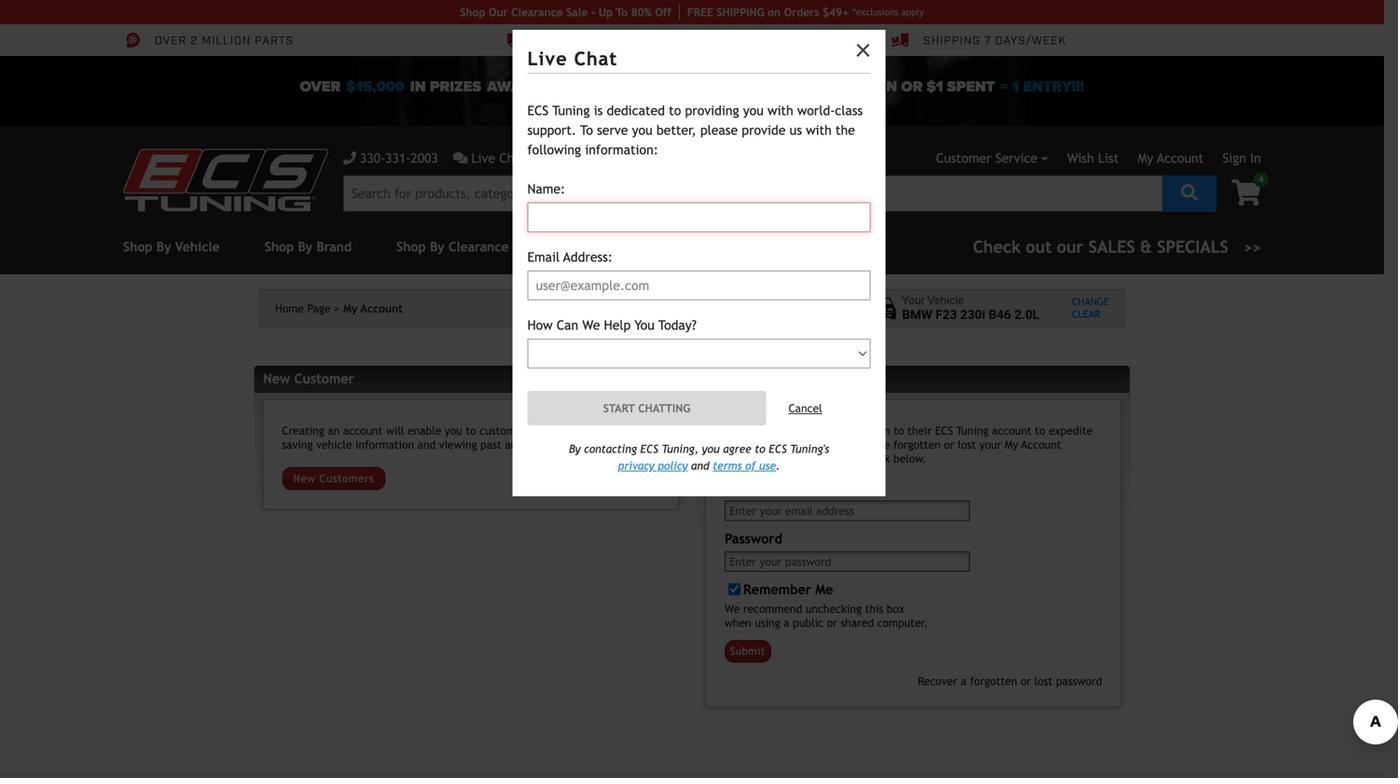 Task type: locate. For each thing, give the bounding box(es) containing it.
tuning
[[552, 103, 590, 118], [957, 424, 989, 437]]

bmw
[[902, 307, 933, 322]]

live chat for live chat document
[[528, 48, 618, 70]]

1 vertical spatial your
[[980, 438, 1002, 451]]

Email Address email field
[[725, 500, 970, 521]]

with down world-
[[806, 123, 832, 138]]

forgotten inside returning customers should login to their ecs tuning account to expedite the ordering process. if you have forgotten or lost your my account password please click on the link below.
[[894, 438, 941, 451]]

sign in
[[1223, 151, 1261, 166]]

to inside ecs tuning is dedicated to providing you with world-class support. to serve you better, please provide us with the following information:
[[580, 123, 593, 138]]

80%
[[631, 6, 652, 19]]

on right ping at the right of the page
[[768, 6, 781, 19]]

chat down the -
[[574, 48, 618, 70]]

0 vertical spatial on
[[768, 6, 781, 19]]

shop right brand
[[397, 239, 426, 254]]

0 vertical spatial chat
[[574, 48, 618, 70]]

0 vertical spatial or
[[944, 438, 955, 451]]

0 vertical spatial the
[[836, 123, 855, 138]]

new for new customers
[[293, 473, 316, 485]]

email left address:
[[528, 250, 560, 264]]

2 horizontal spatial by
[[569, 442, 581, 455]]

email
[[528, 250, 560, 264], [725, 480, 759, 496]]

0 horizontal spatial account
[[361, 302, 403, 315]]

to left the serve
[[580, 123, 593, 138]]

live for live chat document
[[528, 48, 568, 70]]

the down returning
[[725, 438, 742, 451]]

you up viewing
[[445, 424, 462, 437]]

1 horizontal spatial account
[[992, 424, 1032, 437]]

0 horizontal spatial live
[[472, 151, 495, 166]]

days/week
[[995, 33, 1067, 48]]

clearance up the free shipping over $49 image on the left
[[511, 6, 563, 19]]

0 vertical spatial new
[[263, 371, 290, 386]]

please down providing
[[701, 123, 738, 138]]

new inside the 'new customers' link
[[293, 473, 316, 485]]

1 vertical spatial or
[[827, 616, 838, 629]]

2 account from the left
[[992, 424, 1032, 437]]

class
[[835, 103, 863, 118]]

your inside creating an account will enable you to customize your web experience by saving vehicle information and viewing past and present orders.
[[534, 424, 556, 437]]

1 vertical spatial to
[[580, 123, 593, 138]]

a inside "we recommend unchecking this box when using a public or shared computer."
[[784, 616, 790, 629]]

0 vertical spatial your
[[534, 424, 556, 437]]

account up information
[[343, 424, 383, 437]]

1 vertical spatial forgotten
[[970, 675, 1018, 688]]

1 vertical spatial chat
[[499, 151, 526, 166]]

0 vertical spatial please
[[701, 123, 738, 138]]

tuning right their at right
[[957, 424, 989, 437]]

account down expedite
[[1022, 438, 1062, 451]]

2.0l
[[1015, 307, 1040, 322]]

0 vertical spatial email
[[528, 250, 560, 264]]

account left expedite
[[992, 424, 1032, 437]]

0 horizontal spatial by
[[298, 239, 313, 254]]

or inside returning customers should login to their ecs tuning account to expedite the ordering process. if you have forgotten or lost your my account password please click on the link below.
[[944, 438, 955, 451]]

ecs tuning 'spin to win' contest logo image
[[581, 63, 803, 110]]

information
[[355, 438, 414, 451]]

1 vertical spatial the
[[725, 438, 742, 451]]

ecs up .
[[769, 442, 787, 455]]

wish list
[[1067, 151, 1119, 166]]

chatting
[[638, 402, 691, 415]]

1 horizontal spatial my account
[[1138, 151, 1204, 166]]

1 vertical spatial live chat
[[472, 151, 526, 166]]

shop by brand link
[[265, 239, 352, 254]]

0 vertical spatial a
[[784, 616, 790, 629]]

you up terms
[[702, 442, 720, 455]]

parts
[[255, 33, 294, 48]]

.
[[776, 459, 780, 472]]

1 vertical spatial password
[[1056, 675, 1102, 688]]

1 horizontal spatial live
[[528, 48, 568, 70]]

home page
[[275, 302, 331, 315]]

0 horizontal spatial clearance
[[449, 239, 509, 254]]

information:
[[585, 142, 659, 157]]

live inside document
[[528, 48, 568, 70]]

forgotten right recover
[[970, 675, 1018, 688]]

by left brand
[[298, 239, 313, 254]]

over
[[155, 33, 187, 48]]

ecs
[[528, 103, 549, 118], [935, 424, 953, 437], [640, 442, 659, 455], [769, 442, 787, 455]]

0 horizontal spatial my
[[343, 302, 358, 315]]

on inside returning customers should login to their ecs tuning account to expedite the ordering process. if you have forgotten or lost your my account password please click on the link below.
[[837, 452, 849, 465]]

to up use
[[755, 442, 766, 455]]

providing
[[685, 103, 739, 118]]

0 vertical spatial clearance
[[511, 6, 563, 19]]

1 account from the left
[[343, 424, 383, 437]]

1 horizontal spatial a
[[961, 675, 967, 688]]

using
[[755, 616, 781, 629]]

1 horizontal spatial on
[[837, 452, 849, 465]]

1 horizontal spatial and
[[505, 438, 523, 451]]

remember me
[[744, 582, 833, 597]]

to up better,
[[669, 103, 681, 118]]

1 horizontal spatial shop
[[397, 239, 426, 254]]

or
[[944, 438, 955, 451], [827, 616, 838, 629], [1021, 675, 1031, 688]]

0 vertical spatial tuning
[[552, 103, 590, 118]]

phone image
[[343, 152, 356, 165]]

remember
[[744, 582, 812, 597]]

or down unchecking
[[827, 616, 838, 629]]

1 horizontal spatial my
[[1005, 438, 1019, 451]]

account inside returning customers should login to their ecs tuning account to expedite the ordering process. if you have forgotten or lost your my account password please click on the link below.
[[1022, 438, 1062, 451]]

2 horizontal spatial shop
[[460, 6, 485, 19]]

1 horizontal spatial live chat
[[528, 48, 618, 70]]

by down 'web'
[[569, 442, 581, 455]]

1 horizontal spatial with
[[806, 123, 832, 138]]

0 horizontal spatial or
[[827, 616, 838, 629]]

1 vertical spatial my
[[343, 302, 358, 315]]

is
[[594, 103, 603, 118]]

4 link
[[1217, 172, 1269, 208]]

you down dedicated
[[632, 123, 653, 138]]

0 horizontal spatial tuning
[[552, 103, 590, 118]]

0 vertical spatial live
[[528, 48, 568, 70]]

0 horizontal spatial my account
[[343, 302, 403, 315]]

or right have
[[944, 438, 955, 451]]

shop left our
[[460, 6, 485, 19]]

expedite
[[1049, 424, 1093, 437]]

shop by brand
[[265, 239, 352, 254]]

1 horizontal spatial or
[[944, 438, 955, 451]]

shop inside shop our clearance sale - up to 80% off link
[[460, 6, 485, 19]]

0 horizontal spatial account
[[343, 424, 383, 437]]

to right the up at top left
[[616, 6, 628, 19]]

how
[[528, 318, 553, 333]]

you right if
[[846, 438, 863, 451]]

specials
[[1157, 237, 1229, 257]]

you inside returning customers should login to their ecs tuning account to expedite the ordering process. if you have forgotten or lost your my account password please click on the link below.
[[846, 438, 863, 451]]

1 horizontal spatial lost
[[1035, 675, 1053, 688]]

chat left following
[[499, 151, 526, 166]]

comments image
[[453, 152, 468, 165]]

1 horizontal spatial new
[[293, 473, 316, 485]]

to
[[616, 6, 628, 19], [580, 123, 593, 138]]

in
[[1251, 151, 1261, 166]]

0 vertical spatial my
[[1138, 151, 1154, 166]]

1 horizontal spatial by
[[430, 239, 445, 254]]

you up provide
[[743, 103, 764, 118]]

live chat right comments icon
[[472, 151, 526, 166]]

live chat
[[528, 48, 618, 70], [472, 151, 526, 166]]

Remember Me checkbox
[[729, 583, 741, 595]]

shipping
[[924, 33, 981, 48]]

please down 'process.'
[[774, 452, 807, 465]]

0 vertical spatial forgotten
[[894, 438, 941, 451]]

and down the enable
[[418, 438, 436, 451]]

chat for live chat document
[[574, 48, 618, 70]]

to inside creating an account will enable you to customize your web experience by saving vehicle information and viewing past and present orders.
[[466, 424, 476, 437]]

recover a forgotten or lost password
[[918, 675, 1102, 688]]

by down 2003
[[430, 239, 445, 254]]

live right comments icon
[[472, 151, 495, 166]]

2 vertical spatial my
[[1005, 438, 1019, 451]]

0 vertical spatial with
[[768, 103, 794, 118]]

0 horizontal spatial new
[[263, 371, 290, 386]]

sales & specials link
[[973, 234, 1261, 259]]

None submit
[[725, 640, 772, 663]]

2 horizontal spatial and
[[691, 459, 710, 472]]

0 horizontal spatial live chat
[[472, 151, 526, 166]]

0 vertical spatial lost
[[958, 438, 976, 451]]

dedicated
[[607, 103, 665, 118]]

0 horizontal spatial password
[[725, 452, 771, 465]]

shop for shop by clearance
[[397, 239, 426, 254]]

1 horizontal spatial chat
[[574, 48, 618, 70]]

1 vertical spatial with
[[806, 123, 832, 138]]

account inside returning customers should login to their ecs tuning account to expedite the ordering process. if you have forgotten or lost your my account password please click on the link below.
[[992, 424, 1032, 437]]

enable
[[408, 424, 441, 437]]

0 horizontal spatial please
[[701, 123, 738, 138]]

330-331-2003 link
[[343, 148, 438, 168]]

0 vertical spatial live chat
[[528, 48, 618, 70]]

ecs right their at right
[[935, 424, 953, 437]]

how can we help you today?
[[528, 318, 697, 333]]

0 vertical spatial my account
[[1138, 151, 1204, 166]]

and down customize
[[505, 438, 523, 451]]

1 horizontal spatial to
[[616, 6, 628, 19]]

0 horizontal spatial shop
[[265, 239, 294, 254]]

1 horizontal spatial your
[[980, 438, 1002, 451]]

on
[[768, 6, 781, 19], [837, 452, 849, 465]]

account up search image
[[1157, 151, 1204, 166]]

on down if
[[837, 452, 849, 465]]

when
[[725, 616, 752, 629]]

0 horizontal spatial lost
[[958, 438, 976, 451]]

1 horizontal spatial account
[[1022, 438, 1062, 451]]

2 horizontal spatial account
[[1157, 151, 1204, 166]]

0 horizontal spatial a
[[784, 616, 790, 629]]

1 vertical spatial please
[[774, 452, 807, 465]]

new left customer
[[263, 371, 290, 386]]

can
[[557, 318, 579, 333]]

over 2 million parts link
[[123, 32, 294, 49]]

should
[[831, 424, 863, 437]]

1 horizontal spatial email
[[725, 480, 759, 496]]

to left their at right
[[894, 424, 904, 437]]

live chat down shop our clearance sale - up to 80% off link on the left of page
[[528, 48, 618, 70]]

0 horizontal spatial forgotten
[[894, 438, 941, 451]]

0 vertical spatial password
[[725, 452, 771, 465]]

start chatting
[[603, 402, 691, 415]]

the left link
[[852, 452, 869, 465]]

new for new customer
[[263, 371, 290, 386]]

2 vertical spatial account
[[1022, 438, 1062, 451]]

1 vertical spatial on
[[837, 452, 849, 465]]

1 vertical spatial new
[[293, 473, 316, 485]]

ordering
[[745, 438, 787, 451]]

ecs tuning image
[[123, 149, 328, 211]]

tuning's
[[790, 442, 830, 455]]

Password password field
[[725, 551, 970, 572]]

customers
[[319, 473, 374, 485]]

tuning inside ecs tuning is dedicated to providing you with world-class support. to serve you better, please provide us with the following information:
[[552, 103, 590, 118]]

new down saving
[[293, 473, 316, 485]]

live for live chat link
[[472, 151, 495, 166]]

account right page at the left top of the page
[[361, 302, 403, 315]]

clearance down comments icon
[[449, 239, 509, 254]]

the
[[836, 123, 855, 138], [725, 438, 742, 451], [852, 452, 869, 465]]

0 horizontal spatial your
[[534, 424, 556, 437]]

the down class
[[836, 123, 855, 138]]

password inside returning customers should login to their ecs tuning account to expedite the ordering process. if you have forgotten or lost your my account password please click on the link below.
[[725, 452, 771, 465]]

clearance for by
[[449, 239, 509, 254]]

0 horizontal spatial chat
[[499, 151, 526, 166]]

wish list link
[[1067, 151, 1119, 166]]

1 vertical spatial clearance
[[449, 239, 509, 254]]

process.
[[790, 438, 832, 451]]

shared
[[841, 616, 874, 629]]

with up us
[[768, 103, 794, 118]]

tuning left is
[[552, 103, 590, 118]]

shop left brand
[[265, 239, 294, 254]]

my account right page at the left top of the page
[[343, 302, 403, 315]]

1 horizontal spatial clearance
[[511, 6, 563, 19]]

my account up search image
[[1138, 151, 1204, 166]]

recommend
[[743, 602, 802, 615]]

help
[[604, 318, 631, 333]]

new customers link
[[282, 467, 386, 490]]

1 vertical spatial live
[[472, 151, 495, 166]]

account
[[1157, 151, 1204, 166], [361, 302, 403, 315], [1022, 438, 1062, 451]]

shipping 7 days/week link
[[892, 32, 1067, 49]]

live chat for live chat link
[[472, 151, 526, 166]]

1
[[1012, 78, 1019, 96]]

live chat inside document
[[528, 48, 618, 70]]

please
[[701, 123, 738, 138], [774, 452, 807, 465]]

us
[[790, 123, 802, 138]]

2 vertical spatial or
[[1021, 675, 1031, 688]]

$15,000
[[346, 78, 405, 96]]

or inside "we recommend unchecking this box when using a public or shared computer."
[[827, 616, 838, 629]]

0 vertical spatial account
[[1157, 151, 1204, 166]]

f23
[[936, 307, 957, 322]]

a
[[784, 616, 790, 629], [961, 675, 967, 688]]

sign in link
[[1223, 151, 1261, 166]]

1 vertical spatial lost
[[1035, 675, 1053, 688]]

1 vertical spatial tuning
[[957, 424, 989, 437]]

shop for shop our clearance sale - up to 80% off
[[460, 6, 485, 19]]

0 horizontal spatial email
[[528, 250, 560, 264]]

1 horizontal spatial tuning
[[957, 424, 989, 437]]

330-
[[360, 151, 385, 166]]

user@example.com email field
[[528, 271, 871, 300]]

email inside live chat document
[[528, 250, 560, 264]]

ecs up support.
[[528, 103, 549, 118]]

your
[[534, 424, 556, 437], [980, 438, 1002, 451]]

live right the free shipping over $49 image on the left
[[528, 48, 568, 70]]

link
[[872, 452, 890, 465]]

serve
[[597, 123, 628, 138]]

chat inside document
[[574, 48, 618, 70]]

forgotten down their at right
[[894, 438, 941, 451]]

email down terms of use link
[[725, 480, 759, 496]]

a right recover
[[961, 675, 967, 688]]

1 horizontal spatial please
[[774, 452, 807, 465]]

sales & specials
[[1089, 237, 1229, 257]]

a right using
[[784, 616, 790, 629]]

to up viewing
[[466, 424, 476, 437]]

please inside returning customers should login to their ecs tuning account to expedite the ordering process. if you have forgotten or lost your my account password please click on the link below.
[[774, 452, 807, 465]]

and down tuning, on the bottom of page
[[691, 459, 710, 472]]

or right recover
[[1021, 675, 1031, 688]]

0 horizontal spatial to
[[580, 123, 593, 138]]

1 vertical spatial email
[[725, 480, 759, 496]]

customer
[[294, 371, 354, 386]]



Task type: vqa. For each thing, say whether or not it's contained in the screenshot.
"New Customers" "LINK"
yes



Task type: describe. For each thing, give the bounding box(es) containing it.
experience
[[583, 424, 638, 437]]

tuning,
[[662, 442, 699, 455]]

4
[[1259, 174, 1264, 184]]

up
[[599, 6, 613, 19]]

support.
[[528, 123, 577, 138]]

terms of use link
[[713, 459, 776, 472]]

ecs inside ecs tuning is dedicated to providing you with world-class support. to serve you better, please provide us with the following information:
[[528, 103, 549, 118]]

by contacting ecs tuning, you agree to ecs tuning's privacy policy and terms of use .
[[569, 442, 830, 472]]

by inside by contacting ecs tuning, you agree to ecs tuning's privacy policy and terms of use .
[[569, 442, 581, 455]]

=
[[1001, 78, 1008, 96]]

today?
[[659, 318, 697, 333]]

below.
[[894, 452, 927, 465]]

customize
[[480, 424, 530, 437]]

this
[[865, 602, 884, 615]]

provide
[[742, 123, 786, 138]]

chat for live chat link
[[499, 151, 526, 166]]

change link
[[1072, 296, 1110, 308]]

page
[[307, 302, 331, 315]]

returning customers should login to their ecs tuning account to expedite the ordering process. if you have forgotten or lost your my account password please click on the link below.
[[725, 424, 1093, 465]]

email for email address
[[725, 480, 759, 496]]

present
[[527, 438, 565, 451]]

entry!!!
[[1023, 78, 1085, 96]]

you inside by contacting ecs tuning, you agree to ecs tuning's privacy policy and terms of use .
[[702, 442, 720, 455]]

to inside by contacting ecs tuning, you agree to ecs tuning's privacy policy and terms of use .
[[755, 442, 766, 455]]

*exclusions apply link
[[853, 5, 924, 19]]

shop by clearance link
[[397, 239, 509, 254]]

0 vertical spatial to
[[616, 6, 628, 19]]

clearance for our
[[511, 6, 563, 19]]

click
[[810, 452, 833, 465]]

address:
[[563, 250, 613, 264]]

public
[[793, 616, 824, 629]]

orders
[[784, 6, 819, 19]]

tuning inside returning customers should login to their ecs tuning account to expedite the ordering process. if you have forgotten or lost your my account password please click on the link below.
[[957, 424, 989, 437]]

you inside creating an account will enable you to customize your web experience by saving vehicle information and viewing past and present orders.
[[445, 424, 462, 437]]

better,
[[657, 123, 697, 138]]

password
[[725, 531, 783, 546]]

clear link
[[1072, 308, 1110, 321]]

my inside returning customers should login to their ecs tuning account to expedite the ordering process. if you have forgotten or lost your my account password please click on the link below.
[[1005, 438, 1019, 451]]

lost inside returning customers should login to their ecs tuning account to expedite the ordering process. if you have forgotten or lost your my account password please click on the link below.
[[958, 438, 976, 451]]

you right help
[[635, 318, 655, 333]]

their
[[908, 424, 932, 437]]

1 vertical spatial my account
[[343, 302, 403, 315]]

2
[[190, 33, 198, 48]]

please inside ecs tuning is dedicated to providing you with world-class support. to serve you better, please provide us with the following information:
[[701, 123, 738, 138]]

we recommend unchecking this box when using a public or shared computer.
[[725, 602, 928, 629]]

= 1 entry!!!
[[1001, 78, 1085, 96]]

free shipping over $49 image
[[508, 32, 524, 49]]

Search text field
[[343, 175, 1163, 212]]

ping
[[740, 6, 765, 19]]

live chat dialog
[[0, 0, 1398, 778]]

shop for shop by brand
[[265, 239, 294, 254]]

account inside creating an account will enable you to customize your web experience by saving vehicle information and viewing past and present orders.
[[343, 424, 383, 437]]

wish
[[1067, 151, 1094, 166]]

world-
[[798, 103, 835, 118]]

&
[[1141, 237, 1152, 257]]

recover
[[918, 675, 958, 688]]

sales
[[1089, 237, 1135, 257]]

box
[[887, 602, 905, 615]]

returning
[[725, 424, 773, 437]]

privacy policy link
[[618, 459, 688, 472]]

will
[[386, 424, 404, 437]]

use
[[759, 459, 776, 472]]

0 horizontal spatial with
[[768, 103, 794, 118]]

if
[[835, 438, 842, 451]]

1 horizontal spatial forgotten
[[970, 675, 1018, 688]]

to left expedite
[[1035, 424, 1046, 437]]

2 horizontal spatial my
[[1138, 151, 1154, 166]]

customers
[[776, 424, 827, 437]]

your vehicle bmw f23 230i b46 2.0l
[[902, 294, 1040, 322]]

home
[[275, 302, 304, 315]]

2 horizontal spatial or
[[1021, 675, 1031, 688]]

address
[[763, 480, 812, 496]]

the inside ecs tuning is dedicated to providing you with world-class support. to serve you better, please provide us with the following information:
[[836, 123, 855, 138]]

past
[[481, 438, 502, 451]]

vehicle
[[928, 294, 964, 307]]

Your Name text field
[[528, 202, 871, 232]]

ecs inside returning customers should login to their ecs tuning account to expedite the ordering process. if you have forgotten or lost your my account password please click on the link below.
[[935, 424, 953, 437]]

orders.
[[568, 438, 604, 451]]

following
[[528, 142, 581, 157]]

creating an account will enable you to customize your web experience by saving vehicle information and viewing past and present orders.
[[282, 424, 654, 451]]

have
[[867, 438, 890, 451]]

1 vertical spatial account
[[361, 302, 403, 315]]

ship
[[717, 6, 740, 19]]

unchecking
[[806, 602, 862, 615]]

live chat link
[[453, 148, 554, 168]]

me
[[816, 582, 833, 597]]

live chat document
[[513, 30, 886, 496]]

new customers
[[293, 473, 374, 485]]

0 horizontal spatial and
[[418, 438, 436, 451]]

cancel link
[[789, 400, 822, 417]]

of
[[745, 459, 756, 472]]

330-331-2003
[[360, 151, 438, 166]]

1 horizontal spatial password
[[1056, 675, 1102, 688]]

0 horizontal spatial on
[[768, 6, 781, 19]]

by for brand
[[298, 239, 313, 254]]

and inside by contacting ecs tuning, you agree to ecs tuning's privacy policy and terms of use .
[[691, 459, 710, 472]]

to inside ecs tuning is dedicated to providing you with world-class support. to serve you better, please provide us with the following information:
[[669, 103, 681, 118]]

email address:
[[528, 250, 613, 264]]

we
[[583, 318, 600, 333]]

shop our clearance sale - up to 80% off
[[460, 6, 672, 19]]

free
[[687, 6, 713, 19]]

start chatting button
[[528, 391, 766, 425]]

privacy
[[618, 459, 655, 472]]

email for email address:
[[528, 250, 560, 264]]

your
[[902, 294, 925, 307]]

$49+
[[823, 6, 849, 19]]

1 vertical spatial a
[[961, 675, 967, 688]]

2 vertical spatial the
[[852, 452, 869, 465]]

an
[[328, 424, 340, 437]]

-
[[591, 6, 595, 19]]

ecs up the privacy policy link
[[640, 442, 659, 455]]

clear
[[1072, 308, 1101, 320]]

your inside returning customers should login to their ecs tuning account to expedite the ordering process. if you have forgotten or lost your my account password please click on the link below.
[[980, 438, 1002, 451]]

creating
[[282, 424, 324, 437]]

million
[[202, 33, 251, 48]]

shop by clearance
[[397, 239, 509, 254]]

by for clearance
[[430, 239, 445, 254]]

search image
[[1181, 184, 1198, 201]]



